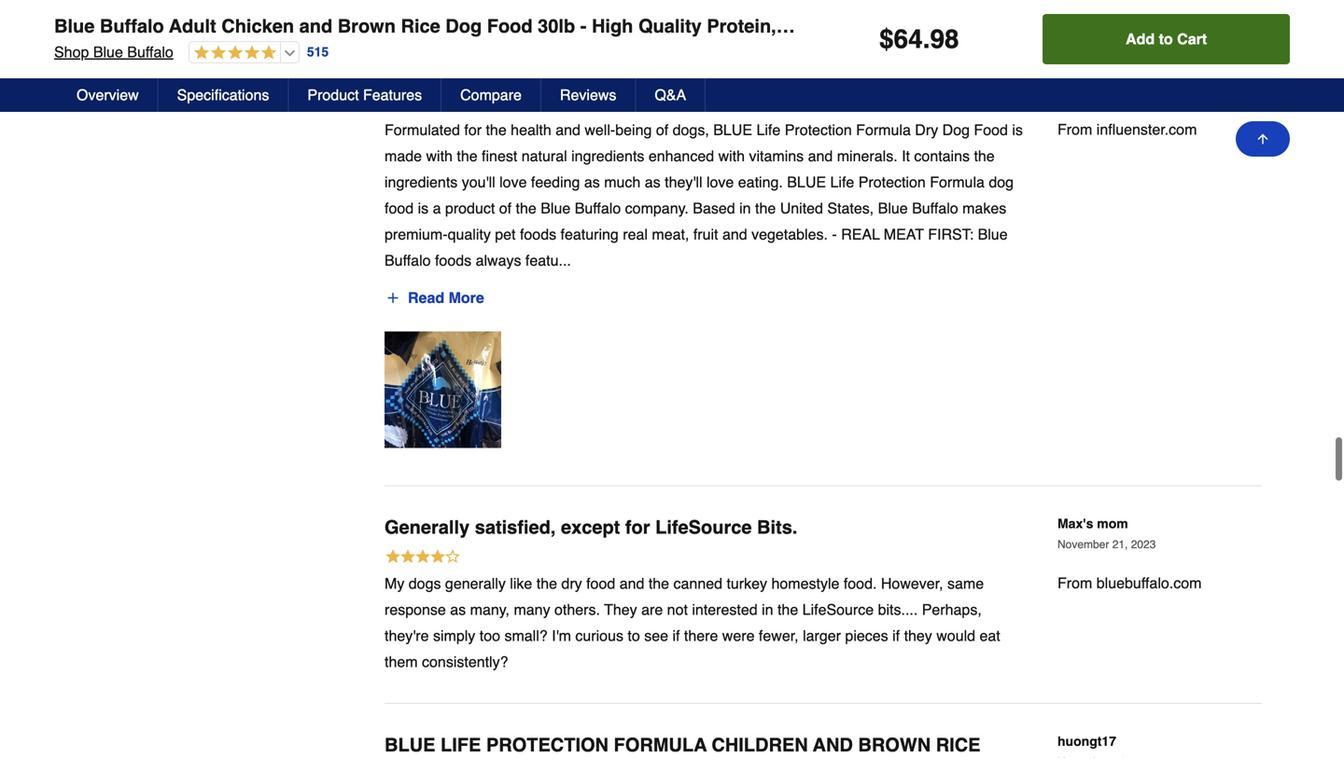 Task type: describe. For each thing, give the bounding box(es) containing it.
featu...
[[525, 252, 571, 269]]

united
[[780, 200, 823, 217]]

pieces
[[845, 628, 888, 645]]

protection
[[486, 735, 609, 757]]

generally satisfied, except for lifesource bits.
[[385, 517, 797, 539]]

0 horizontal spatial blue
[[385, 735, 435, 757]]

blue up features
[[385, 63, 425, 85]]

2 love from the left
[[707, 174, 734, 191]]

blue right shop at the left top of page
[[93, 43, 123, 61]]

0 vertical spatial ingredients
[[571, 148, 644, 165]]

larger
[[803, 628, 841, 645]]

1 horizontal spatial for
[[625, 517, 650, 539]]

and
[[813, 735, 853, 757]]

add
[[1126, 30, 1155, 48]]

specifications
[[177, 86, 269, 104]]

0 horizontal spatial is
[[418, 200, 429, 217]]

2 horizontal spatial as
[[645, 174, 661, 191]]

simply
[[433, 628, 475, 645]]

blue buffalo
[[385, 63, 494, 85]]

blue buffalo  adult chicken and brown rice dog food 30lb - high quality protein, wholesome grains, omega 3 & 6 fatty acids for healthy skin &
[[54, 15, 1344, 37]]

and right vitamins
[[808, 148, 833, 165]]

small?
[[504, 628, 548, 645]]

0 horizontal spatial formula
[[856, 121, 911, 139]]

dry
[[915, 121, 938, 139]]

dogs,
[[673, 121, 709, 139]]

dog
[[989, 174, 1014, 191]]

1 & from the left
[[1045, 15, 1059, 37]]

they're
[[385, 628, 429, 645]]

1 if from the left
[[672, 628, 680, 645]]

food inside formulated for the health and well-being of dogs, blue life protection formula dry dog food is made with the finest natural ingredients enhanced with vitamins and minerals. it contains the ingredients you'll love feeding as much as they'll love eating. blue life protection formula dog food is a product of the blue buffalo company. based in the united states, blue buffalo makes premium-quality pet foods featuring real meat, fruit and vegetables.  - real meat first: blue buffalo foods always featu...
[[385, 200, 414, 217]]

q&a button
[[636, 78, 706, 112]]

blue down the makes on the top of the page
[[978, 226, 1008, 243]]

to inside button
[[1159, 30, 1173, 48]]

from for from influenster.com
[[1058, 121, 1092, 138]]

being
[[615, 121, 652, 139]]

compare
[[460, 86, 522, 104]]

max's
[[1058, 517, 1093, 532]]

vitamins
[[749, 148, 804, 165]]

shop
[[54, 43, 89, 61]]

blue life protection formula children and brown rice
[[385, 735, 981, 757]]

influenster.com
[[1097, 121, 1197, 138]]

0 vertical spatial of
[[656, 121, 668, 139]]

dogs
[[409, 576, 441, 593]]

finest
[[482, 148, 517, 165]]

based
[[693, 200, 735, 217]]

read
[[408, 289, 444, 307]]

homestyle
[[771, 576, 839, 593]]

1 vertical spatial blue
[[787, 174, 826, 191]]

1 horizontal spatial foods
[[520, 226, 556, 243]]

1 horizontal spatial life
[[830, 174, 854, 191]]

bits....
[[878, 602, 918, 619]]

cart
[[1177, 30, 1207, 48]]

1 with from the left
[[426, 148, 453, 165]]

blue up shop at the left top of page
[[54, 15, 95, 37]]

fewer,
[[759, 628, 799, 645]]

many,
[[470, 602, 510, 619]]

the up finest
[[486, 121, 507, 139]]

.
[[923, 24, 930, 54]]

the down feeding
[[516, 200, 536, 217]]

pet
[[495, 226, 516, 243]]

buffalo down adult
[[127, 43, 173, 61]]

canned
[[673, 576, 722, 593]]

interested
[[692, 602, 758, 619]]

2023
[[1131, 539, 1156, 552]]

bits.
[[757, 517, 797, 539]]

and up the 515
[[299, 15, 332, 37]]

dog inside formulated for the health and well-being of dogs, blue life protection formula dry dog food is made with the finest natural ingredients enhanced with vitamins and minerals. it contains the ingredients you'll love feeding as much as they'll love eating. blue life protection formula dog food is a product of the blue buffalo company. based in the united states, blue buffalo makes premium-quality pet foods featuring real meat, fruit and vegetables.  - real meat first: blue buffalo foods always featu...
[[942, 121, 970, 139]]

0 horizontal spatial food
[[487, 15, 533, 37]]

blue down feeding
[[541, 200, 571, 217]]

a
[[433, 200, 441, 217]]

health
[[511, 121, 551, 139]]

1 horizontal spatial as
[[584, 174, 600, 191]]

same
[[947, 576, 984, 593]]

lorih
[[1058, 63, 1086, 78]]

them
[[385, 654, 418, 671]]

food inside my dogs generally like the dry food and the canned turkey homestyle food. however, same response as many, many others. they are not interested in the lifesource bits.... perhaps, they're simply too small? i'm curious to see if there were fewer, larger pieces if they would eat them consistently?
[[586, 576, 615, 593]]

more
[[449, 289, 484, 307]]

however,
[[881, 576, 943, 593]]

shop blue buffalo
[[54, 43, 173, 61]]

vegetables.
[[751, 226, 828, 243]]

from influenster.com
[[1058, 121, 1197, 138]]

would
[[936, 628, 975, 645]]

brown
[[858, 735, 931, 757]]

add to cart button
[[1043, 14, 1290, 64]]

and right fruit
[[722, 226, 747, 243]]

the up are on the left of the page
[[649, 576, 669, 593]]

brown
[[338, 15, 396, 37]]

others.
[[554, 602, 600, 619]]

perhaps,
[[922, 602, 982, 619]]

fruit
[[693, 226, 718, 243]]

bluebuffalo.com
[[1097, 575, 1202, 592]]

see
[[644, 628, 668, 645]]

formulated for the health and well-being of dogs, blue life protection formula dry dog food is made with the finest natural ingredients enhanced with vitamins and minerals. it contains the ingredients you'll love feeding as much as they'll love eating. blue life protection formula dog food is a product of the blue buffalo company. based in the united states, blue buffalo makes premium-quality pet foods featuring real meat, fruit and vegetables.  - real meat first: blue buffalo foods always featu...
[[385, 121, 1023, 269]]

mom
[[1097, 517, 1128, 532]]

plus image
[[385, 291, 400, 306]]

curious
[[575, 628, 623, 645]]

they
[[604, 602, 637, 619]]

well-
[[585, 121, 615, 139]]

read more button
[[385, 283, 485, 313]]

buffalo up compare
[[430, 63, 494, 85]]

huongt17
[[1058, 735, 1116, 750]]

my dogs generally like the dry food and the canned turkey homestyle food. however, same response as many, many others. they are not interested in the lifesource bits.... perhaps, they're simply too small? i'm curious to see if there were fewer, larger pieces if they would eat them consistently?
[[385, 576, 1000, 671]]

in inside my dogs generally like the dry food and the canned turkey homestyle food. however, same response as many, many others. they are not interested in the lifesource bits.... perhaps, they're simply too small? i'm curious to see if there were fewer, larger pieces if they would eat them consistently?
[[762, 602, 773, 619]]

lifesource inside my dogs generally like the dry food and the canned turkey homestyle food. however, same response as many, many others. they are not interested in the lifesource bits.... perhaps, they're simply too small? i'm curious to see if there were fewer, larger pieces if they would eat them consistently?
[[802, 602, 874, 619]]

reviews button
[[541, 78, 636, 112]]

food.
[[844, 576, 877, 593]]

product
[[307, 86, 359, 104]]

adult
[[169, 15, 216, 37]]

from bluebuffalo.com
[[1058, 575, 1202, 592]]

they'll
[[665, 174, 702, 191]]

and left the well-
[[556, 121, 580, 139]]

food inside formulated for the health and well-being of dogs, blue life protection formula dry dog food is made with the finest natural ingredients enhanced with vitamins and minerals. it contains the ingredients you'll love feeding as much as they'll love eating. blue life protection formula dog food is a product of the blue buffalo company. based in the united states, blue buffalo makes premium-quality pet foods featuring real meat, fruit and vegetables.  - real meat first: blue buffalo foods always featu...
[[974, 121, 1008, 139]]

0 horizontal spatial of
[[499, 200, 512, 217]]

omega
[[961, 15, 1024, 37]]

company.
[[625, 200, 689, 217]]

quality
[[448, 226, 491, 243]]



Task type: locate. For each thing, give the bounding box(es) containing it.
always
[[476, 252, 521, 269]]

q&a
[[655, 86, 686, 104]]

with
[[426, 148, 453, 165], [718, 148, 745, 165]]

food up premium-
[[385, 200, 414, 217]]

0 horizontal spatial dog
[[446, 15, 482, 37]]

from for from bluebuffalo.com
[[1058, 575, 1092, 592]]

ingredients up "a"
[[385, 174, 458, 191]]

1 horizontal spatial to
[[1159, 30, 1173, 48]]

4.7 stars image
[[189, 45, 276, 62]]

food
[[487, 15, 533, 37], [974, 121, 1008, 139]]

is up the dog
[[1012, 121, 1023, 139]]

quality
[[638, 15, 702, 37]]

premium-
[[385, 226, 448, 243]]

makes
[[962, 200, 1006, 217]]

1 horizontal spatial -
[[832, 226, 837, 243]]

1 vertical spatial is
[[418, 200, 429, 217]]

1 vertical spatial -
[[832, 226, 837, 243]]

satisfied,
[[475, 517, 556, 539]]

1 vertical spatial food
[[586, 576, 615, 593]]

states,
[[827, 200, 874, 217]]

1 vertical spatial ingredients
[[385, 174, 458, 191]]

protection
[[785, 121, 852, 139], [858, 174, 926, 191]]

ingredients down the well-
[[571, 148, 644, 165]]

blue left life
[[385, 735, 435, 757]]

features
[[363, 86, 422, 104]]

2 with from the left
[[718, 148, 745, 165]]

0 horizontal spatial ingredients
[[385, 174, 458, 191]]

protection down it
[[858, 174, 926, 191]]

lifesource up larger
[[802, 602, 874, 619]]

arrow up image
[[1255, 132, 1270, 147]]

1 vertical spatial dog
[[942, 121, 970, 139]]

in down eating.
[[739, 200, 751, 217]]

and inside my dogs generally like the dry food and the canned turkey homestyle food. however, same response as many, many others. they are not interested in the lifesource bits.... perhaps, they're simply too small? i'm curious to see if there were fewer, larger pieces if they would eat them consistently?
[[619, 576, 644, 593]]

0 vertical spatial life
[[756, 121, 781, 139]]

dry
[[561, 576, 582, 593]]

&
[[1045, 15, 1059, 37], [1332, 15, 1344, 37]]

food left 30lb
[[487, 15, 533, 37]]

life up states,
[[830, 174, 854, 191]]

max's mom november 21, 2023
[[1058, 517, 1156, 552]]

0 vertical spatial for
[[1184, 15, 1209, 37]]

0 vertical spatial lifesource
[[655, 517, 752, 539]]

product features button
[[289, 78, 442, 112]]

the up you'll
[[457, 148, 478, 165]]

ingredients
[[571, 148, 644, 165], [385, 174, 458, 191]]

of up pet
[[499, 200, 512, 217]]

0 horizontal spatial &
[[1045, 15, 1059, 37]]

0 horizontal spatial to
[[628, 628, 640, 645]]

read more
[[408, 289, 484, 307]]

foods down quality in the top of the page
[[435, 252, 471, 269]]

in up fewer,
[[762, 602, 773, 619]]

1 horizontal spatial lifesource
[[802, 602, 874, 619]]

for right except on the left of the page
[[625, 517, 650, 539]]

formula
[[856, 121, 911, 139], [930, 174, 985, 191]]

life
[[441, 735, 481, 757]]

buffalo up first:
[[912, 200, 958, 217]]

1 horizontal spatial blue
[[713, 121, 752, 139]]

0 vertical spatial is
[[1012, 121, 1023, 139]]

- right 30lb
[[580, 15, 587, 37]]

food
[[385, 200, 414, 217], [586, 576, 615, 593]]

dog right dry
[[942, 121, 970, 139]]

1 horizontal spatial dog
[[942, 121, 970, 139]]

consistently?
[[422, 654, 508, 671]]

2 vertical spatial for
[[625, 517, 650, 539]]

1 vertical spatial life
[[830, 174, 854, 191]]

overview
[[77, 86, 139, 104]]

2 if from the left
[[892, 628, 900, 645]]

children
[[712, 735, 808, 757]]

with up eating.
[[718, 148, 745, 165]]

1 vertical spatial from
[[1058, 575, 1092, 592]]

in inside formulated for the health and well-being of dogs, blue life protection formula dry dog food is made with the finest natural ingredients enhanced with vitamins and minerals. it contains the ingredients you'll love feeding as much as they'll love eating. blue life protection formula dog food is a product of the blue buffalo company. based in the united states, blue buffalo makes premium-quality pet foods featuring real meat, fruit and vegetables.  - real meat first: blue buffalo foods always featu...
[[739, 200, 751, 217]]

1 love from the left
[[499, 174, 527, 191]]

for
[[1184, 15, 1209, 37], [464, 121, 482, 139], [625, 517, 650, 539]]

& left the 6
[[1045, 15, 1059, 37]]

1 horizontal spatial food
[[974, 121, 1008, 139]]

they
[[904, 628, 932, 645]]

0 horizontal spatial as
[[450, 602, 466, 619]]

0 vertical spatial dog
[[446, 15, 482, 37]]

0 vertical spatial blue
[[713, 121, 752, 139]]

protection up vitamins
[[785, 121, 852, 139]]

from down lorih
[[1058, 121, 1092, 138]]

as up "company."
[[645, 174, 661, 191]]

- inside formulated for the health and well-being of dogs, blue life protection formula dry dog food is made with the finest natural ingredients enhanced with vitamins and minerals. it contains the ingredients you'll love feeding as much as they'll love eating. blue life protection formula dog food is a product of the blue buffalo company. based in the united states, blue buffalo makes premium-quality pet foods featuring real meat, fruit and vegetables.  - real meat first: blue buffalo foods always featu...
[[832, 226, 837, 243]]

skin
[[1287, 15, 1326, 37]]

lifesource up canned
[[655, 517, 752, 539]]

3
[[1029, 15, 1040, 37]]

1 vertical spatial foods
[[435, 252, 471, 269]]

0 vertical spatial food
[[487, 15, 533, 37]]

if left they
[[892, 628, 900, 645]]

5 stars image
[[385, 94, 461, 114]]

0 horizontal spatial -
[[580, 15, 587, 37]]

1 horizontal spatial with
[[718, 148, 745, 165]]

minerals.
[[837, 148, 898, 165]]

0 vertical spatial in
[[739, 200, 751, 217]]

1 horizontal spatial in
[[762, 602, 773, 619]]

my
[[385, 576, 404, 593]]

1 vertical spatial food
[[974, 121, 1008, 139]]

and up they
[[619, 576, 644, 593]]

1 vertical spatial to
[[628, 628, 640, 645]]

1 from from the top
[[1058, 121, 1092, 138]]

515
[[307, 44, 329, 59]]

0 vertical spatial to
[[1159, 30, 1173, 48]]

64
[[894, 24, 923, 54]]

1 horizontal spatial of
[[656, 121, 668, 139]]

love up based
[[707, 174, 734, 191]]

like
[[510, 576, 532, 593]]

formulated
[[385, 121, 460, 139]]

4 stars image
[[385, 548, 461, 569]]

1 horizontal spatial ingredients
[[571, 148, 644, 165]]

too
[[480, 628, 500, 645]]

with down formulated
[[426, 148, 453, 165]]

buffalo down premium-
[[385, 252, 431, 269]]

rice
[[936, 735, 981, 757]]

blue up united
[[787, 174, 826, 191]]

1 horizontal spatial food
[[586, 576, 615, 593]]

0 vertical spatial protection
[[785, 121, 852, 139]]

featuring
[[561, 226, 619, 243]]

it
[[902, 148, 910, 165]]

food right dry
[[586, 576, 615, 593]]

dog
[[446, 15, 482, 37], [942, 121, 970, 139]]

and
[[299, 15, 332, 37], [556, 121, 580, 139], [808, 148, 833, 165], [722, 226, 747, 243], [619, 576, 644, 593]]

blue right dogs,
[[713, 121, 752, 139]]

0 horizontal spatial lifesource
[[655, 517, 752, 539]]

feeding
[[531, 174, 580, 191]]

formula down contains
[[930, 174, 985, 191]]

1 horizontal spatial is
[[1012, 121, 1023, 139]]

healthy
[[1214, 15, 1282, 37]]

the left dry
[[536, 576, 557, 593]]

as left "much"
[[584, 174, 600, 191]]

1 vertical spatial lifesource
[[802, 602, 874, 619]]

1 vertical spatial protection
[[858, 174, 926, 191]]

from down november
[[1058, 575, 1092, 592]]

high
[[592, 15, 633, 37]]

0 horizontal spatial food
[[385, 200, 414, 217]]

https://photos us.bazaarvoice.com/photo/2/cghvdg86ymx1zwj1zmzhbg8/2fe40a99 8e7e 5a63 ac6f 839b9a2a2f93 image
[[385, 332, 501, 449]]

the up the dog
[[974, 148, 995, 165]]

if right see
[[672, 628, 680, 645]]

0 horizontal spatial foods
[[435, 252, 471, 269]]

1 vertical spatial in
[[762, 602, 773, 619]]

for right acids
[[1184, 15, 1209, 37]]

dog right rice
[[446, 15, 482, 37]]

1 horizontal spatial protection
[[858, 174, 926, 191]]

as inside my dogs generally like the dry food and the canned turkey homestyle food. however, same response as many, many others. they are not interested in the lifesource bits.... perhaps, they're simply too small? i'm curious to see if there were fewer, larger pieces if they would eat them consistently?
[[450, 602, 466, 619]]

2 vertical spatial blue
[[385, 735, 435, 757]]

in
[[739, 200, 751, 217], [762, 602, 773, 619]]

there
[[684, 628, 718, 645]]

not
[[667, 602, 688, 619]]

0 vertical spatial from
[[1058, 121, 1092, 138]]

compare button
[[442, 78, 541, 112]]

to left see
[[628, 628, 640, 645]]

21,
[[1112, 539, 1128, 552]]

lifesource
[[655, 517, 752, 539], [802, 602, 874, 619]]

reviews
[[560, 86, 616, 104]]

0 horizontal spatial love
[[499, 174, 527, 191]]

made
[[385, 148, 422, 165]]

are
[[641, 602, 663, 619]]

buffalo up shop blue buffalo
[[100, 15, 164, 37]]

for inside formulated for the health and well-being of dogs, blue life protection formula dry dog food is made with the finest natural ingredients enhanced with vitamins and minerals. it contains the ingredients you'll love feeding as much as they'll love eating. blue life protection formula dog food is a product of the blue buffalo company. based in the united states, blue buffalo makes premium-quality pet foods featuring real meat, fruit and vegetables.  - real meat first: blue buffalo foods always featu...
[[464, 121, 482, 139]]

overview button
[[58, 78, 158, 112]]

1 vertical spatial for
[[464, 121, 482, 139]]

1 horizontal spatial formula
[[930, 174, 985, 191]]

0 horizontal spatial in
[[739, 200, 751, 217]]

love
[[499, 174, 527, 191], [707, 174, 734, 191]]

as
[[584, 174, 600, 191], [645, 174, 661, 191], [450, 602, 466, 619]]

as up simply
[[450, 602, 466, 619]]

to inside my dogs generally like the dry food and the canned turkey homestyle food. however, same response as many, many others. they are not interested in the lifesource bits.... perhaps, they're simply too small? i'm curious to see if there were fewer, larger pieces if they would eat them consistently?
[[628, 628, 640, 645]]

for down compare
[[464, 121, 482, 139]]

0 horizontal spatial for
[[464, 121, 482, 139]]

to
[[1159, 30, 1173, 48], [628, 628, 640, 645]]

-
[[580, 15, 587, 37], [832, 226, 837, 243]]

of
[[656, 121, 668, 139], [499, 200, 512, 217]]

generally
[[445, 576, 506, 593]]

love down finest
[[499, 174, 527, 191]]

formula
[[614, 735, 707, 757]]

0 vertical spatial formula
[[856, 121, 911, 139]]

0 vertical spatial foods
[[520, 226, 556, 243]]

foods up the featu...
[[520, 226, 556, 243]]

1 horizontal spatial love
[[707, 174, 734, 191]]

0 horizontal spatial with
[[426, 148, 453, 165]]

of left dogs,
[[656, 121, 668, 139]]

foods
[[520, 226, 556, 243], [435, 252, 471, 269]]

enhanced
[[649, 148, 714, 165]]

the down eating.
[[755, 200, 776, 217]]

the up fewer,
[[777, 602, 798, 619]]

2 horizontal spatial blue
[[787, 174, 826, 191]]

i'm
[[552, 628, 571, 645]]

fatty
[[1079, 15, 1124, 37]]

1 vertical spatial of
[[499, 200, 512, 217]]

except
[[561, 517, 620, 539]]

turkey
[[727, 576, 767, 593]]

product
[[445, 200, 495, 217]]

98
[[930, 24, 959, 54]]

0 vertical spatial food
[[385, 200, 414, 217]]

30lb
[[538, 15, 575, 37]]

to right add
[[1159, 30, 1173, 48]]

0 horizontal spatial life
[[756, 121, 781, 139]]

0 horizontal spatial protection
[[785, 121, 852, 139]]

$
[[879, 24, 894, 54]]

2 from from the top
[[1058, 575, 1092, 592]]

2 & from the left
[[1332, 15, 1344, 37]]

product features
[[307, 86, 422, 104]]

buffalo up "featuring" on the top left of page
[[575, 200, 621, 217]]

0 horizontal spatial if
[[672, 628, 680, 645]]

blue
[[54, 15, 95, 37], [93, 43, 123, 61], [385, 63, 425, 85], [541, 200, 571, 217], [878, 200, 908, 217], [978, 226, 1008, 243]]

is left "a"
[[418, 200, 429, 217]]

& right skin on the top of page
[[1332, 15, 1344, 37]]

blue up meat
[[878, 200, 908, 217]]

much
[[604, 174, 641, 191]]

rice
[[401, 15, 440, 37]]

2 horizontal spatial for
[[1184, 15, 1209, 37]]

- left real
[[832, 226, 837, 243]]

1 vertical spatial formula
[[930, 174, 985, 191]]

1 horizontal spatial &
[[1332, 15, 1344, 37]]

0 vertical spatial -
[[580, 15, 587, 37]]

formula up minerals. on the top
[[856, 121, 911, 139]]

food up the dog
[[974, 121, 1008, 139]]

1 horizontal spatial if
[[892, 628, 900, 645]]

life up vitamins
[[756, 121, 781, 139]]



Task type: vqa. For each thing, say whether or not it's contained in the screenshot.
left foods
yes



